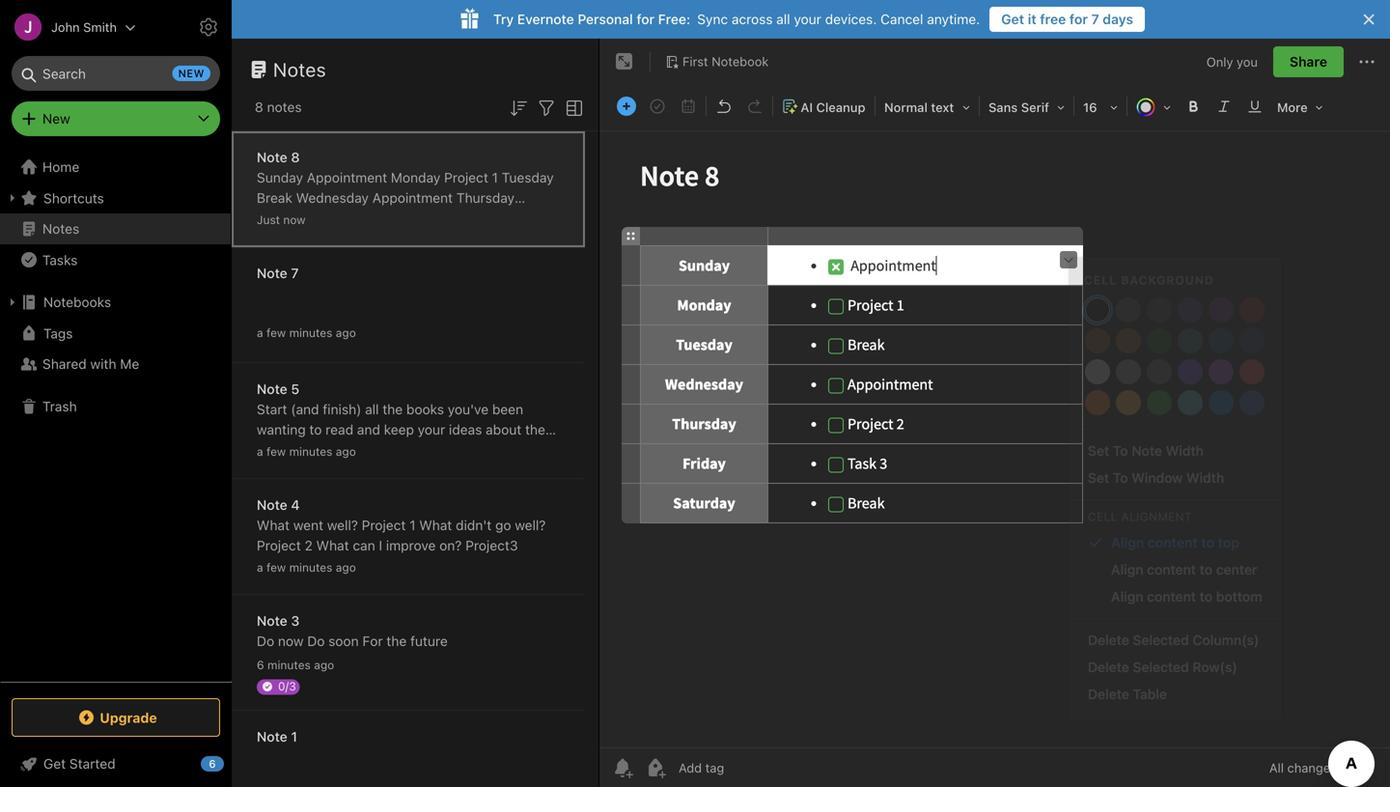 Task type: vqa. For each thing, say whether or not it's contained in the screenshot.
SORT OPTIONS field
yes



Task type: describe. For each thing, give the bounding box(es) containing it.
normal text
[[885, 100, 954, 114]]

Font size field
[[1077, 93, 1125, 121]]

it
[[1028, 11, 1037, 27]]

try
[[493, 11, 514, 27]]

More field
[[1271, 93, 1330, 121]]

1 few from the top
[[267, 326, 286, 339]]

serif
[[1021, 100, 1050, 114]]

read
[[326, 422, 354, 437]]

minutes up 5
[[289, 326, 333, 339]]

smith
[[83, 20, 117, 34]]

Search text field
[[25, 56, 207, 91]]

share
[[1290, 54, 1328, 70]]

in
[[274, 442, 285, 458]]

0 horizontal spatial what
[[257, 517, 290, 533]]

0 vertical spatial now
[[283, 213, 306, 226]]

undo image
[[711, 93, 738, 120]]

ago up finish)
[[336, 326, 356, 339]]

note for note 1
[[257, 729, 288, 745]]

share button
[[1274, 46, 1344, 77]]

expand notebooks image
[[5, 295, 20, 310]]

first notebook
[[683, 54, 769, 69]]

1 well? from the left
[[327, 517, 358, 533]]

note 4 what went well? project 1 what didn't go well? project 2 what can i improve on? project3 a few minutes ago
[[257, 497, 546, 574]]

for for 7
[[1070, 11, 1088, 27]]

just now
[[257, 213, 306, 226]]

your inside start (and finish) all the books you've been wanting to read and keep your ideas about them all in one place. tip: if you're reading a physical book, take pictu...
[[418, 422, 445, 437]]

notes link
[[0, 213, 231, 244]]

project down break
[[257, 210, 301, 226]]

for for free:
[[637, 11, 655, 27]]

start (and finish) all the books you've been wanting to read and keep your ideas about them all in one place. tip: if you're reading a physical book, take pictu...
[[257, 401, 557, 478]]

physical
[[500, 442, 551, 458]]

sans
[[989, 100, 1018, 114]]

pictu...
[[326, 462, 369, 478]]

sync
[[697, 11, 728, 27]]

now inside note 3 do now do soon for the future
[[278, 633, 304, 649]]

project up thursday
[[444, 169, 488, 185]]

(and
[[291, 401, 319, 417]]

new
[[178, 67, 205, 80]]

ago up pictu...
[[336, 445, 356, 458]]

shortcuts
[[43, 190, 104, 206]]

place.
[[316, 442, 353, 458]]

ai cleanup
[[801, 100, 866, 114]]

try evernote personal for free: sync across all your devices. cancel anytime.
[[493, 11, 980, 27]]

cancel
[[881, 11, 924, 27]]

note 3 do now do soon for the future
[[257, 613, 448, 649]]

days
[[1103, 11, 1134, 27]]

all changes saved
[[1270, 761, 1375, 775]]

add tag image
[[644, 756, 667, 779]]

started
[[69, 756, 116, 772]]

evernote
[[517, 11, 574, 27]]

0 horizontal spatial 8
[[255, 99, 263, 115]]

only
[[1207, 54, 1234, 69]]

notebook
[[712, 54, 769, 69]]

2 inside the note 4 what went well? project 1 what didn't go well? project 2 what can i improve on? project3 a few minutes ago
[[305, 537, 313, 553]]

Note Editor text field
[[600, 131, 1391, 747]]

project3
[[466, 537, 518, 553]]

been
[[492, 401, 523, 417]]

free:
[[658, 11, 691, 27]]

ideas
[[449, 422, 482, 437]]

notes inside tree
[[42, 221, 79, 237]]

for
[[363, 633, 383, 649]]

one
[[289, 442, 312, 458]]

Insert field
[[612, 93, 641, 120]]

expand note image
[[613, 50, 636, 73]]

more actions image
[[1356, 50, 1379, 73]]

break
[[257, 190, 293, 206]]

friday
[[316, 210, 355, 226]]

Add filters field
[[535, 95, 558, 120]]

new search field
[[25, 56, 211, 91]]

sunday
[[257, 169, 303, 185]]

few inside the note 4 what went well? project 1 what didn't go well? project 2 what can i improve on? project3 a few minutes ago
[[267, 561, 286, 574]]

1 horizontal spatial your
[[794, 11, 822, 27]]

8 inside note 8 sunday appointment monday project 1 tuesday break wednesday appointment thursday project 2 friday saturday
[[291, 149, 300, 165]]

i
[[379, 537, 382, 553]]

notes
[[267, 99, 302, 115]]

2 few from the top
[[267, 445, 286, 458]]

1 for what
[[410, 517, 416, 533]]

note window element
[[600, 39, 1391, 787]]

upgrade
[[100, 710, 157, 726]]

tags
[[43, 325, 73, 341]]

minutes inside the note 4 what went well? project 1 what didn't go well? project 2 what can i improve on? project3 a few minutes ago
[[289, 561, 333, 574]]

john
[[51, 20, 80, 34]]

italic image
[[1211, 93, 1238, 120]]

note 7
[[257, 265, 299, 281]]

take
[[295, 462, 322, 478]]

Heading level field
[[878, 93, 977, 121]]

Sort options field
[[507, 95, 530, 120]]

7 inside button
[[1092, 11, 1100, 27]]

book,
[[257, 462, 292, 478]]

john smith
[[51, 20, 117, 34]]

tasks
[[42, 252, 78, 268]]

0 horizontal spatial 7
[[291, 265, 299, 281]]

on?
[[440, 537, 462, 553]]

shared
[[42, 356, 87, 372]]

first
[[683, 54, 708, 69]]

across
[[732, 11, 773, 27]]

1 vertical spatial appointment
[[373, 190, 453, 206]]

tree containing home
[[0, 152, 232, 681]]

click to collapse image
[[225, 751, 239, 775]]

6 for 6
[[209, 758, 216, 770]]

0/3
[[278, 679, 296, 693]]

tasks button
[[0, 244, 231, 275]]

about
[[486, 422, 522, 437]]

a inside start (and finish) all the books you've been wanting to read and keep your ideas about them all in one place. tip: if you're reading a physical book, take pictu...
[[489, 442, 496, 458]]

soon
[[329, 633, 359, 649]]

sans serif
[[989, 100, 1050, 114]]



Task type: locate. For each thing, give the bounding box(es) containing it.
1 vertical spatial 2
[[305, 537, 313, 553]]

text
[[931, 100, 954, 114]]

thursday
[[457, 190, 515, 206]]

to
[[310, 422, 322, 437]]

More actions field
[[1356, 46, 1379, 77]]

note for note 8 sunday appointment monday project 1 tuesday break wednesday appointment thursday project 2 friday saturday
[[257, 149, 288, 165]]

7 left days
[[1092, 11, 1100, 27]]

what up on?
[[419, 517, 452, 533]]

notebooks
[[43, 294, 111, 310]]

6 minutes ago
[[257, 658, 334, 672]]

3 note from the top
[[257, 381, 288, 397]]

shortcuts button
[[0, 183, 231, 213]]

note left 3
[[257, 613, 288, 629]]

a inside the note 4 what went well? project 1 what didn't go well? project 2 what can i improve on? project3 a few minutes ago
[[257, 561, 263, 574]]

now right "just" at top
[[283, 213, 306, 226]]

ago
[[336, 326, 356, 339], [336, 445, 356, 458], [336, 561, 356, 574], [314, 658, 334, 672]]

8
[[255, 99, 263, 115], [291, 149, 300, 165]]

0 vertical spatial appointment
[[307, 169, 387, 185]]

2 note from the top
[[257, 265, 288, 281]]

5 note from the top
[[257, 613, 288, 629]]

the
[[383, 401, 403, 417], [387, 633, 407, 649]]

1 vertical spatial all
[[365, 401, 379, 417]]

1 a few minutes ago from the top
[[257, 326, 356, 339]]

the up keep
[[383, 401, 403, 417]]

0 vertical spatial 6
[[257, 658, 264, 672]]

2 2 from the top
[[305, 537, 313, 553]]

0 horizontal spatial your
[[418, 422, 445, 437]]

16
[[1084, 100, 1098, 114]]

1 horizontal spatial 7
[[1092, 11, 1100, 27]]

more
[[1278, 100, 1308, 114]]

ago down the can
[[336, 561, 356, 574]]

ai cleanup button
[[775, 93, 873, 121]]

1 horizontal spatial get
[[1002, 11, 1025, 27]]

minutes down went
[[289, 561, 333, 574]]

get it free for 7 days button
[[990, 7, 1145, 32]]

note for note 5
[[257, 381, 288, 397]]

minutes
[[289, 326, 333, 339], [289, 445, 333, 458], [289, 561, 333, 574], [268, 658, 311, 672]]

reading
[[438, 442, 485, 458]]

tuesday
[[502, 169, 554, 185]]

1 inside note 8 sunday appointment monday project 1 tuesday break wednesday appointment thursday project 2 friday saturday
[[492, 169, 498, 185]]

2 do from the left
[[307, 633, 325, 649]]

1 horizontal spatial do
[[307, 633, 325, 649]]

appointment up wednesday on the top
[[307, 169, 387, 185]]

what left went
[[257, 517, 290, 533]]

add filters image
[[535, 96, 558, 120]]

normal
[[885, 100, 928, 114]]

your left devices.
[[794, 11, 822, 27]]

now down 3
[[278, 633, 304, 649]]

1 vertical spatial get
[[43, 756, 66, 772]]

and
[[357, 422, 380, 437]]

note inside note 3 do now do soon for the future
[[257, 613, 288, 629]]

note inside note 8 sunday appointment monday project 1 tuesday break wednesday appointment thursday project 2 friday saturday
[[257, 149, 288, 165]]

few
[[267, 326, 286, 339], [267, 445, 286, 458], [267, 561, 286, 574]]

all right across
[[777, 11, 791, 27]]

1 horizontal spatial 8
[[291, 149, 300, 165]]

1 horizontal spatial 6
[[257, 658, 264, 672]]

get inside help and learning task checklist field
[[43, 756, 66, 772]]

well? up the can
[[327, 517, 358, 533]]

1 note from the top
[[257, 149, 288, 165]]

1 for from the left
[[637, 11, 655, 27]]

0 vertical spatial the
[[383, 401, 403, 417]]

note for note 4 what went well? project 1 what didn't go well? project 2 what can i improve on? project3 a few minutes ago
[[257, 497, 288, 513]]

1 vertical spatial 8
[[291, 149, 300, 165]]

note down "just" at top
[[257, 265, 288, 281]]

just
[[257, 213, 280, 226]]

6 note from the top
[[257, 729, 288, 745]]

you're
[[396, 442, 435, 458]]

6 left click to collapse icon
[[209, 758, 216, 770]]

note left 4
[[257, 497, 288, 513]]

1 horizontal spatial 1
[[410, 517, 416, 533]]

notes up notes
[[273, 58, 326, 81]]

0 horizontal spatial 6
[[209, 758, 216, 770]]

personal
[[578, 11, 633, 27]]

underline image
[[1242, 93, 1269, 120]]

minutes up take
[[289, 445, 333, 458]]

all up and
[[365, 401, 379, 417]]

your down books
[[418, 422, 445, 437]]

1 vertical spatial now
[[278, 633, 304, 649]]

2 vertical spatial all
[[257, 442, 271, 458]]

Font family field
[[982, 93, 1072, 121]]

0 horizontal spatial for
[[637, 11, 655, 27]]

0 vertical spatial notes
[[273, 58, 326, 81]]

devices.
[[825, 11, 877, 27]]

new button
[[12, 101, 220, 136]]

for right free
[[1070, 11, 1088, 27]]

a few minutes ago up 5
[[257, 326, 356, 339]]

you've
[[448, 401, 489, 417]]

2 vertical spatial few
[[267, 561, 286, 574]]

a
[[257, 326, 263, 339], [489, 442, 496, 458], [257, 445, 263, 458], [257, 561, 263, 574]]

8 left notes
[[255, 99, 263, 115]]

1 up thursday
[[492, 169, 498, 185]]

well?
[[327, 517, 358, 533], [515, 517, 546, 533]]

ago down soon
[[314, 658, 334, 672]]

0 horizontal spatial do
[[257, 633, 274, 649]]

0 vertical spatial 8
[[255, 99, 263, 115]]

1 horizontal spatial well?
[[515, 517, 546, 533]]

didn't
[[456, 517, 492, 533]]

1 vertical spatial 1
[[410, 517, 416, 533]]

settings image
[[197, 15, 220, 39]]

shared with me
[[42, 356, 139, 372]]

the right for
[[387, 633, 407, 649]]

first notebook button
[[659, 48, 776, 75]]

6 up note 1 at left
[[257, 658, 264, 672]]

only you
[[1207, 54, 1258, 69]]

saturday
[[358, 210, 414, 226]]

Font color field
[[1130, 93, 1178, 121]]

do left soon
[[307, 633, 325, 649]]

0 vertical spatial 7
[[1092, 11, 1100, 27]]

bold image
[[1180, 93, 1207, 120]]

notes up tasks
[[42, 221, 79, 237]]

7 down just now
[[291, 265, 299, 281]]

minutes up 0/3
[[268, 658, 311, 672]]

for inside button
[[1070, 11, 1088, 27]]

0 vertical spatial 2
[[305, 210, 313, 226]]

add a reminder image
[[611, 756, 634, 779]]

0 horizontal spatial well?
[[327, 517, 358, 533]]

0 vertical spatial your
[[794, 11, 822, 27]]

0 horizontal spatial all
[[257, 442, 271, 458]]

upgrade button
[[12, 698, 220, 737]]

trash link
[[0, 391, 231, 422]]

with
[[90, 356, 116, 372]]

0 horizontal spatial get
[[43, 756, 66, 772]]

what left the can
[[316, 537, 349, 553]]

free
[[1040, 11, 1066, 27]]

0 horizontal spatial notes
[[42, 221, 79, 237]]

1
[[492, 169, 498, 185], [410, 517, 416, 533], [291, 729, 297, 745]]

1 do from the left
[[257, 633, 274, 649]]

2 horizontal spatial 1
[[492, 169, 498, 185]]

saved
[[1341, 761, 1375, 775]]

note
[[257, 149, 288, 165], [257, 265, 288, 281], [257, 381, 288, 397], [257, 497, 288, 513], [257, 613, 288, 629], [257, 729, 288, 745]]

note for note 3 do now do soon for the future
[[257, 613, 288, 629]]

2 well? from the left
[[515, 517, 546, 533]]

2 horizontal spatial what
[[419, 517, 452, 533]]

6 inside help and learning task checklist field
[[209, 758, 216, 770]]

home
[[42, 159, 79, 175]]

do
[[257, 633, 274, 649], [307, 633, 325, 649]]

6
[[257, 658, 264, 672], [209, 758, 216, 770]]

1 horizontal spatial all
[[365, 401, 379, 417]]

note inside the note 4 what went well? project 1 what didn't go well? project 2 what can i improve on? project3 a few minutes ago
[[257, 497, 288, 513]]

a few minutes ago up take
[[257, 445, 356, 458]]

0 vertical spatial few
[[267, 326, 286, 339]]

3
[[291, 613, 300, 629]]

0 vertical spatial a few minutes ago
[[257, 326, 356, 339]]

your
[[794, 11, 822, 27], [418, 422, 445, 437]]

1 vertical spatial 7
[[291, 265, 299, 281]]

a few minutes ago
[[257, 326, 356, 339], [257, 445, 356, 458]]

note 5
[[257, 381, 300, 397]]

1 vertical spatial a few minutes ago
[[257, 445, 356, 458]]

note down 0/3
[[257, 729, 288, 745]]

8 notes
[[255, 99, 302, 115]]

tags button
[[0, 318, 231, 349]]

2 vertical spatial 1
[[291, 729, 297, 745]]

2 horizontal spatial all
[[777, 11, 791, 27]]

4 note from the top
[[257, 497, 288, 513]]

all
[[1270, 761, 1284, 775]]

me
[[120, 356, 139, 372]]

1 vertical spatial 6
[[209, 758, 216, 770]]

1 horizontal spatial notes
[[273, 58, 326, 81]]

notes
[[273, 58, 326, 81], [42, 221, 79, 237]]

get
[[1002, 11, 1025, 27], [43, 756, 66, 772]]

1 vertical spatial few
[[267, 445, 286, 458]]

3 few from the top
[[267, 561, 286, 574]]

note 1 button
[[232, 711, 585, 787]]

note inside button
[[257, 729, 288, 745]]

0 vertical spatial all
[[777, 11, 791, 27]]

future
[[410, 633, 448, 649]]

2 down went
[[305, 537, 313, 553]]

Help and Learning task checklist field
[[0, 748, 232, 779]]

0 horizontal spatial 1
[[291, 729, 297, 745]]

1 down 0/3
[[291, 729, 297, 745]]

get left started
[[43, 756, 66, 772]]

0 vertical spatial 1
[[492, 169, 498, 185]]

Account field
[[0, 8, 136, 46]]

go
[[495, 517, 511, 533]]

notebooks link
[[0, 287, 231, 318]]

note up "sunday" at top
[[257, 149, 288, 165]]

project up i
[[362, 517, 406, 533]]

get it free for 7 days
[[1002, 11, 1134, 27]]

View options field
[[558, 95, 586, 120]]

2 a few minutes ago from the top
[[257, 445, 356, 458]]

now
[[283, 213, 306, 226], [278, 633, 304, 649]]

note 8 sunday appointment monday project 1 tuesday break wednesday appointment thursday project 2 friday saturday
[[257, 149, 554, 226]]

all left in
[[257, 442, 271, 458]]

start
[[257, 401, 287, 417]]

ai
[[801, 100, 813, 114]]

do up 6 minutes ago
[[257, 633, 274, 649]]

tree
[[0, 152, 232, 681]]

if
[[384, 442, 392, 458]]

1 2 from the top
[[305, 210, 313, 226]]

appointment down monday
[[373, 190, 453, 206]]

1 vertical spatial notes
[[42, 221, 79, 237]]

books
[[407, 401, 444, 417]]

new
[[42, 111, 70, 127]]

note up start
[[257, 381, 288, 397]]

get started
[[43, 756, 116, 772]]

the inside note 3 do now do soon for the future
[[387, 633, 407, 649]]

cleanup
[[817, 100, 866, 114]]

can
[[353, 537, 375, 553]]

7
[[1092, 11, 1100, 27], [291, 265, 299, 281]]

2 for from the left
[[1070, 11, 1088, 27]]

the inside start (and finish) all the books you've been wanting to read and keep your ideas about them all in one place. tip: if you're reading a physical book, take pictu...
[[383, 401, 403, 417]]

1 inside note 1 button
[[291, 729, 297, 745]]

1 up improve at left bottom
[[410, 517, 416, 533]]

get left 'it'
[[1002, 11, 1025, 27]]

ago inside the note 4 what went well? project 1 what didn't go well? project 2 what can i improve on? project3 a few minutes ago
[[336, 561, 356, 574]]

1 vertical spatial your
[[418, 422, 445, 437]]

trash
[[42, 398, 77, 414]]

get for get started
[[43, 756, 66, 772]]

1 horizontal spatial what
[[316, 537, 349, 553]]

them
[[525, 422, 557, 437]]

well? right go
[[515, 517, 546, 533]]

project down went
[[257, 537, 301, 553]]

2 inside note 8 sunday appointment monday project 1 tuesday break wednesday appointment thursday project 2 friday saturday
[[305, 210, 313, 226]]

keep
[[384, 422, 414, 437]]

monday
[[391, 169, 441, 185]]

6 for 6 minutes ago
[[257, 658, 264, 672]]

tip:
[[357, 442, 381, 458]]

get inside button
[[1002, 11, 1025, 27]]

1 for tuesday
[[492, 169, 498, 185]]

note for note 7
[[257, 265, 288, 281]]

note 1
[[257, 729, 297, 745]]

8 up "sunday" at top
[[291, 149, 300, 165]]

changes
[[1288, 761, 1337, 775]]

get for get it free for 7 days
[[1002, 11, 1025, 27]]

wednesday
[[296, 190, 369, 206]]

2 left friday
[[305, 210, 313, 226]]

1 inside the note 4 what went well? project 1 what didn't go well? project 2 what can i improve on? project3 a few minutes ago
[[410, 517, 416, 533]]

0 vertical spatial get
[[1002, 11, 1025, 27]]

Add tag field
[[677, 760, 822, 776]]

shared with me link
[[0, 349, 231, 380]]

1 horizontal spatial for
[[1070, 11, 1088, 27]]

1 vertical spatial the
[[387, 633, 407, 649]]

for left free:
[[637, 11, 655, 27]]



